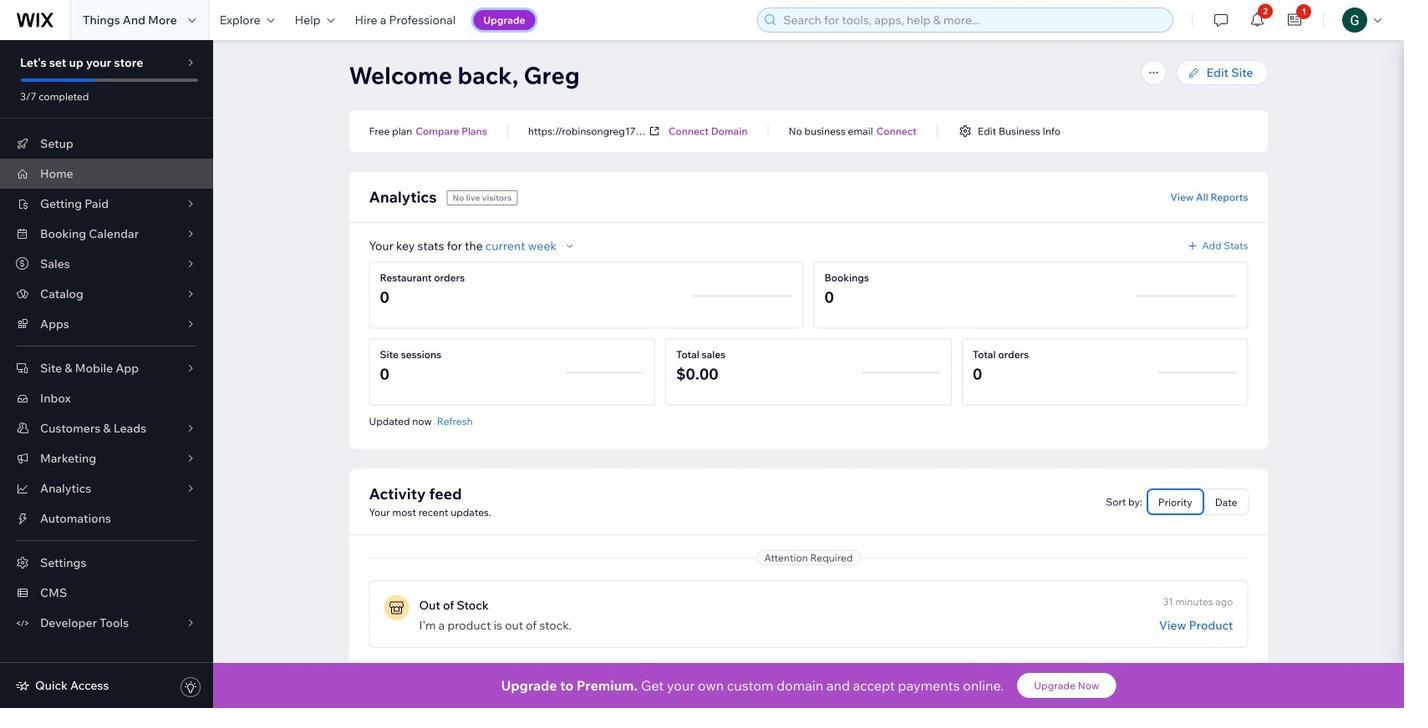 Task type: describe. For each thing, give the bounding box(es) containing it.
sidebar element
[[0, 40, 213, 709]]



Task type: locate. For each thing, give the bounding box(es) containing it.
Search for tools, apps, help & more... field
[[778, 8, 1168, 32]]



Task type: vqa. For each thing, say whether or not it's contained in the screenshot.
SEARCH FOR TOOLS, APPS, HELP & MORE... field
yes



